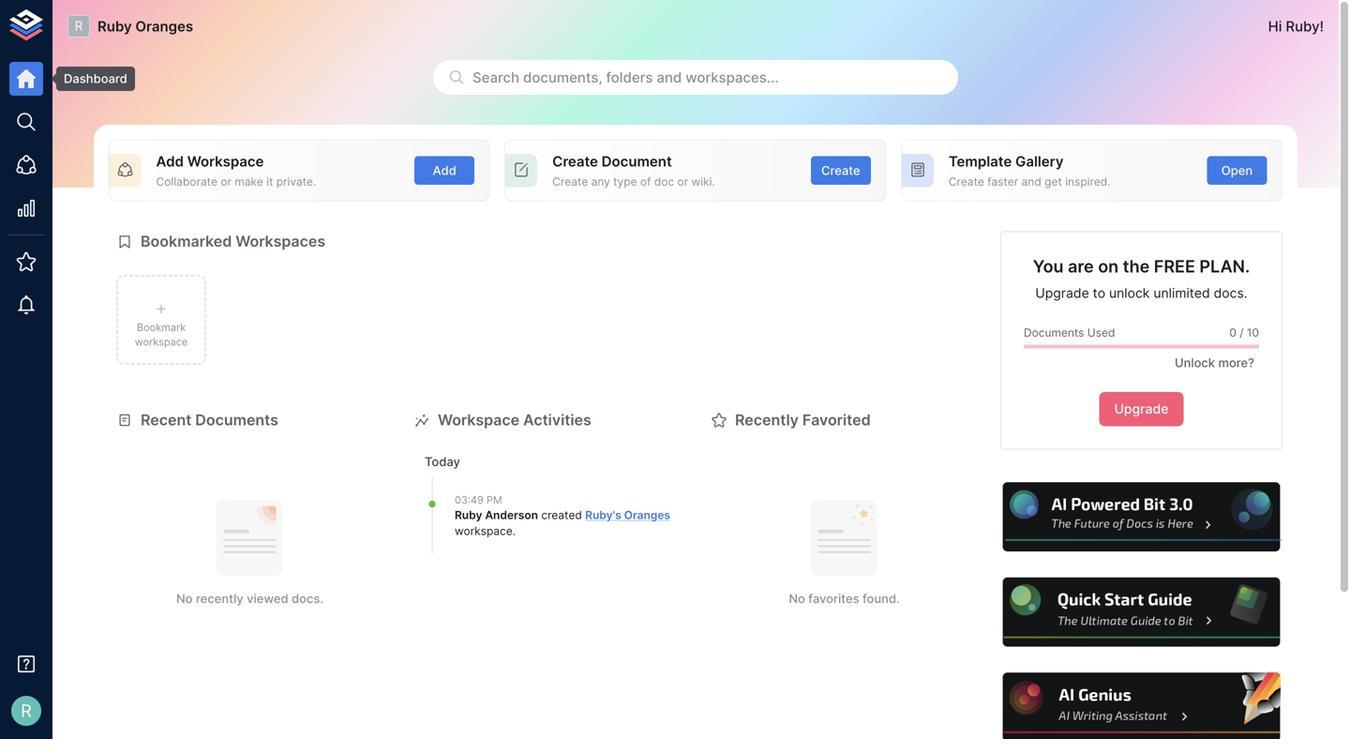 Task type: describe. For each thing, give the bounding box(es) containing it.
faster
[[988, 175, 1019, 188]]

create button
[[811, 156, 871, 185]]

today
[[425, 454, 461, 469]]

open
[[1222, 163, 1254, 178]]

0 horizontal spatial ruby
[[98, 18, 132, 35]]

favorited
[[803, 411, 871, 429]]

collaborate
[[156, 175, 218, 188]]

pm
[[487, 494, 503, 506]]

create document create any type of doc or wiki.
[[553, 153, 716, 188]]

0 vertical spatial documents
[[1024, 326, 1085, 340]]

workspace inside the add workspace collaborate or make it private.
[[187, 153, 264, 170]]

1 horizontal spatial workspace
[[438, 411, 520, 429]]

of
[[641, 175, 651, 188]]

activities
[[524, 411, 592, 429]]

r inside button
[[21, 701, 32, 721]]

bookmarked
[[141, 232, 232, 251]]

found.
[[863, 591, 900, 606]]

hi
[[1269, 18, 1283, 35]]

upgrade button
[[1100, 392, 1184, 427]]

template gallery create faster and get inspired.
[[949, 153, 1111, 188]]

2 horizontal spatial ruby
[[1287, 18, 1321, 35]]

upgrade inside you are on the free plan. upgrade to unlock unlimited docs.
[[1036, 285, 1090, 301]]

bookmarked workspaces
[[141, 232, 326, 251]]

and inside button
[[657, 69, 682, 86]]

ruby inside "03:49 pm ruby anderson created ruby's oranges workspace ."
[[455, 508, 483, 522]]

created
[[542, 508, 582, 522]]

document
[[602, 153, 672, 170]]

recent documents
[[141, 411, 279, 429]]

no recently viewed docs.
[[176, 591, 324, 606]]

add button
[[415, 156, 475, 185]]

1 help image from the top
[[1001, 480, 1283, 555]]

!
[[1321, 18, 1325, 35]]

workspace activities
[[438, 411, 592, 429]]

search documents, folders and workspaces... button
[[433, 60, 959, 95]]

on
[[1099, 256, 1119, 277]]

search
[[473, 69, 520, 86]]

to
[[1094, 285, 1106, 301]]

10
[[1248, 326, 1260, 340]]

documents used
[[1024, 326, 1116, 340]]

unlock
[[1110, 285, 1151, 301]]

wiki.
[[692, 175, 716, 188]]

template
[[949, 153, 1013, 170]]

0
[[1230, 326, 1237, 340]]

viewed
[[247, 591, 289, 606]]

any
[[592, 175, 611, 188]]

you are on the free plan. upgrade to unlock unlimited docs.
[[1034, 256, 1251, 301]]

3 help image from the top
[[1001, 670, 1283, 739]]

workspaces
[[236, 232, 326, 251]]

open button
[[1208, 156, 1268, 185]]

are
[[1069, 256, 1095, 277]]

2 help image from the top
[[1001, 575, 1283, 650]]

create inside button
[[822, 163, 861, 178]]

type
[[614, 175, 637, 188]]

ruby's
[[586, 508, 622, 522]]

0 / 10
[[1230, 326, 1260, 340]]

get
[[1045, 175, 1063, 188]]

no for recently
[[789, 591, 806, 606]]

bookmark workspace
[[135, 321, 188, 348]]

0 horizontal spatial documents
[[195, 411, 279, 429]]

dashboard
[[64, 71, 127, 86]]

no for recent
[[176, 591, 193, 606]]



Task type: vqa. For each thing, say whether or not it's contained in the screenshot.
Search Workspaces... text box in the top of the page
no



Task type: locate. For each thing, give the bounding box(es) containing it.
ruby right hi
[[1287, 18, 1321, 35]]

no
[[176, 591, 193, 606], [789, 591, 806, 606]]

0 horizontal spatial or
[[221, 175, 232, 188]]

create
[[553, 153, 598, 170], [822, 163, 861, 178], [553, 175, 588, 188], [949, 175, 985, 188]]

1 or from the left
[[221, 175, 232, 188]]

workspace up make
[[187, 153, 264, 170]]

ruby oranges
[[98, 18, 193, 35]]

used
[[1088, 326, 1116, 340]]

or inside the add workspace collaborate or make it private.
[[221, 175, 232, 188]]

or left make
[[221, 175, 232, 188]]

workspace
[[187, 153, 264, 170], [438, 411, 520, 429]]

add
[[156, 153, 184, 170], [433, 163, 457, 178]]

1 vertical spatial workspace
[[455, 524, 513, 538]]

recent
[[141, 411, 192, 429]]

03:49 pm ruby anderson created ruby's oranges workspace .
[[455, 494, 671, 538]]

dashboard tooltip
[[43, 67, 135, 91]]

plan.
[[1200, 256, 1251, 277]]

ruby
[[98, 18, 132, 35], [1287, 18, 1321, 35], [455, 508, 483, 522]]

oranges inside "03:49 pm ruby anderson created ruby's oranges workspace ."
[[624, 508, 671, 522]]

1 vertical spatial oranges
[[624, 508, 671, 522]]

documents right 'recent'
[[195, 411, 279, 429]]

1 vertical spatial help image
[[1001, 575, 1283, 650]]

it
[[267, 175, 273, 188]]

0 horizontal spatial oranges
[[135, 18, 193, 35]]

help image
[[1001, 480, 1283, 555], [1001, 575, 1283, 650], [1001, 670, 1283, 739]]

bookmark workspace button
[[116, 275, 206, 365]]

workspace up today
[[438, 411, 520, 429]]

doc
[[655, 175, 675, 188]]

or inside create document create any type of doc or wiki.
[[678, 175, 689, 188]]

1 horizontal spatial workspace
[[455, 524, 513, 538]]

0 vertical spatial upgrade
[[1036, 285, 1090, 301]]

make
[[235, 175, 263, 188]]

2 vertical spatial help image
[[1001, 670, 1283, 739]]

ruby up dashboard
[[98, 18, 132, 35]]

0 vertical spatial workspace
[[187, 153, 264, 170]]

0 vertical spatial docs.
[[1215, 285, 1248, 301]]

1 vertical spatial upgrade
[[1115, 401, 1169, 417]]

gallery
[[1016, 153, 1064, 170]]

1 horizontal spatial add
[[433, 163, 457, 178]]

workspaces...
[[686, 69, 779, 86]]

0 vertical spatial help image
[[1001, 480, 1283, 555]]

workspace down anderson
[[455, 524, 513, 538]]

add workspace collaborate or make it private.
[[156, 153, 316, 188]]

1 horizontal spatial docs.
[[1215, 285, 1248, 301]]

create inside template gallery create faster and get inspired.
[[949, 175, 985, 188]]

1 horizontal spatial or
[[678, 175, 689, 188]]

0 vertical spatial oranges
[[135, 18, 193, 35]]

ruby down 03:49
[[455, 508, 483, 522]]

add inside the add workspace collaborate or make it private.
[[156, 153, 184, 170]]

0 horizontal spatial upgrade
[[1036, 285, 1090, 301]]

and
[[657, 69, 682, 86], [1022, 175, 1042, 188]]

unlock
[[1175, 356, 1216, 370]]

unlimited
[[1154, 285, 1211, 301]]

0 horizontal spatial no
[[176, 591, 193, 606]]

upgrade down the you
[[1036, 285, 1090, 301]]

0 vertical spatial workspace
[[135, 336, 188, 348]]

1 horizontal spatial upgrade
[[1115, 401, 1169, 417]]

no left favorites
[[789, 591, 806, 606]]

and down gallery
[[1022, 175, 1042, 188]]

docs. down plan.
[[1215, 285, 1248, 301]]

oranges
[[135, 18, 193, 35], [624, 508, 671, 522]]

docs. inside you are on the free plan. upgrade to unlock unlimited docs.
[[1215, 285, 1248, 301]]

hi ruby !
[[1269, 18, 1325, 35]]

2 no from the left
[[789, 591, 806, 606]]

inspired.
[[1066, 175, 1111, 188]]

progress bar
[[1024, 345, 1260, 348]]

.
[[513, 524, 516, 538]]

1 vertical spatial and
[[1022, 175, 1042, 188]]

0 horizontal spatial add
[[156, 153, 184, 170]]

recently
[[735, 411, 799, 429]]

1 vertical spatial r
[[21, 701, 32, 721]]

private.
[[277, 175, 316, 188]]

workspace
[[135, 336, 188, 348], [455, 524, 513, 538]]

03:49
[[455, 494, 484, 506]]

workspace inside "03:49 pm ruby anderson created ruby's oranges workspace ."
[[455, 524, 513, 538]]

recently
[[196, 591, 244, 606]]

0 horizontal spatial r
[[21, 701, 32, 721]]

favorites
[[809, 591, 860, 606]]

1 horizontal spatial ruby
[[455, 508, 483, 522]]

folders
[[606, 69, 653, 86]]

r
[[75, 18, 83, 34], [21, 701, 32, 721]]

docs.
[[1215, 285, 1248, 301], [292, 591, 324, 606]]

/
[[1240, 326, 1244, 340]]

upgrade inside button
[[1115, 401, 1169, 417]]

1 vertical spatial workspace
[[438, 411, 520, 429]]

1 horizontal spatial and
[[1022, 175, 1042, 188]]

1 no from the left
[[176, 591, 193, 606]]

add inside button
[[433, 163, 457, 178]]

workspace inside button
[[135, 336, 188, 348]]

0 horizontal spatial docs.
[[292, 591, 324, 606]]

0 horizontal spatial workspace
[[187, 153, 264, 170]]

0 horizontal spatial workspace
[[135, 336, 188, 348]]

r button
[[6, 690, 47, 732]]

1 vertical spatial documents
[[195, 411, 279, 429]]

workspace down bookmark
[[135, 336, 188, 348]]

1 vertical spatial docs.
[[292, 591, 324, 606]]

you
[[1034, 256, 1064, 277]]

documents
[[1024, 326, 1085, 340], [195, 411, 279, 429]]

search documents, folders and workspaces...
[[473, 69, 779, 86]]

recently favorited
[[735, 411, 871, 429]]

2 or from the left
[[678, 175, 689, 188]]

upgrade down "unlock more?" button
[[1115, 401, 1169, 417]]

upgrade
[[1036, 285, 1090, 301], [1115, 401, 1169, 417]]

no favorites found.
[[789, 591, 900, 606]]

1 horizontal spatial oranges
[[624, 508, 671, 522]]

or right doc
[[678, 175, 689, 188]]

1 horizontal spatial documents
[[1024, 326, 1085, 340]]

0 vertical spatial r
[[75, 18, 83, 34]]

more?
[[1219, 356, 1255, 370]]

and inside template gallery create faster and get inspired.
[[1022, 175, 1042, 188]]

0 horizontal spatial and
[[657, 69, 682, 86]]

1 horizontal spatial r
[[75, 18, 83, 34]]

docs. right viewed
[[292, 591, 324, 606]]

bookmark
[[137, 321, 186, 334]]

free
[[1155, 256, 1196, 277]]

0 vertical spatial and
[[657, 69, 682, 86]]

documents left 'used'
[[1024, 326, 1085, 340]]

the
[[1123, 256, 1150, 277]]

1 horizontal spatial no
[[789, 591, 806, 606]]

no left recently
[[176, 591, 193, 606]]

ruby's oranges link
[[586, 508, 671, 522]]

documents,
[[523, 69, 603, 86]]

unlock more? button
[[1165, 348, 1260, 377]]

add for add workspace collaborate or make it private.
[[156, 153, 184, 170]]

anderson
[[485, 508, 538, 522]]

unlock more?
[[1175, 356, 1255, 370]]

and right folders
[[657, 69, 682, 86]]

add for add
[[433, 163, 457, 178]]

or
[[221, 175, 232, 188], [678, 175, 689, 188]]



